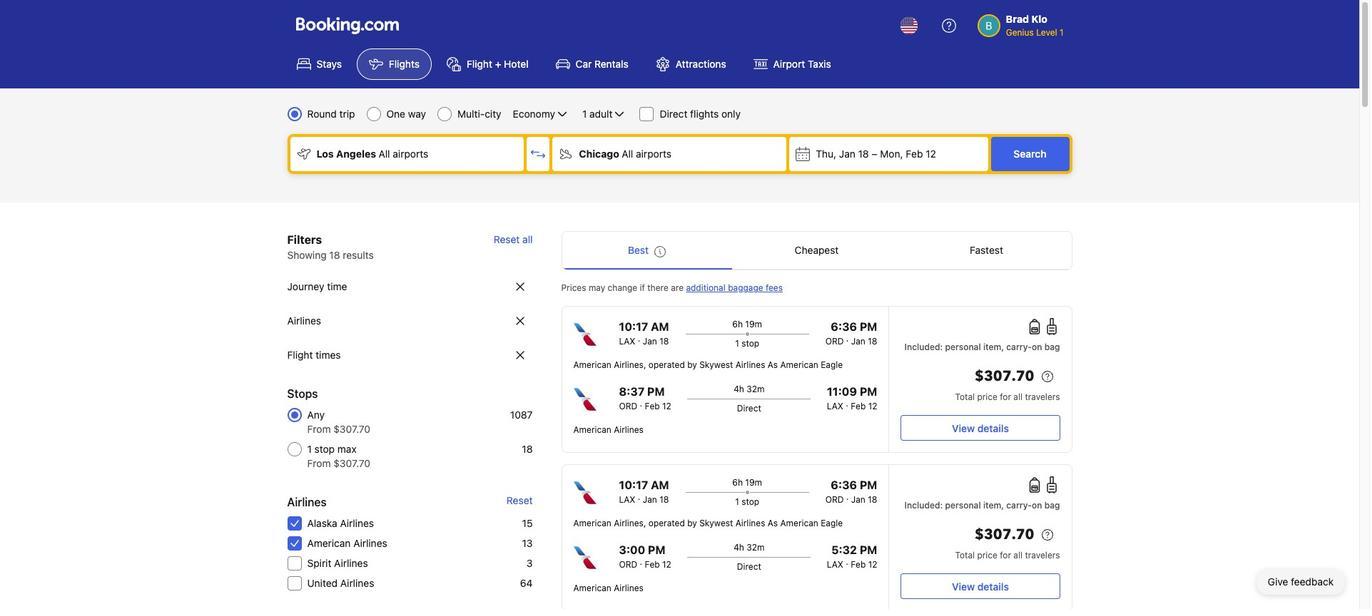 Task type: vqa. For each thing, say whether or not it's contained in the screenshot.
"Flight times"
yes



Task type: describe. For each thing, give the bounding box(es) containing it.
chicago
[[579, 148, 620, 160]]

los
[[317, 148, 334, 160]]

reset all button
[[494, 231, 533, 248]]

feb for 8:37 pm
[[645, 401, 660, 412]]

3:00
[[619, 544, 646, 557]]

flights link
[[357, 49, 432, 80]]

flight times
[[287, 349, 341, 361]]

view details for 5:32 pm
[[953, 581, 1010, 593]]

view details for 11:09 pm
[[953, 422, 1010, 434]]

united airlines
[[307, 578, 374, 590]]

view details button for 11:09 pm
[[901, 416, 1061, 441]]

search button
[[991, 137, 1070, 171]]

american airlines, operated by skywest airlines as american eagle for 8:37 pm
[[574, 360, 843, 371]]

alaska
[[307, 518, 338, 530]]

6:36 for 11:09
[[831, 321, 858, 333]]

journey
[[287, 281, 325, 293]]

thu, jan 18 – mon, feb 12 button
[[790, 137, 989, 171]]

ord up 5:32 in the bottom right of the page
[[826, 495, 844, 506]]

–
[[872, 148, 878, 160]]

3:00 pm ord . feb 12
[[619, 544, 672, 570]]

way
[[408, 108, 426, 120]]

reset all
[[494, 233, 533, 246]]

8:37 pm ord . feb 12
[[619, 386, 672, 412]]

. inside 3:00 pm ord . feb 12
[[640, 557, 643, 568]]

brad
[[1007, 13, 1030, 25]]

18 inside thu, jan 18 – mon, feb 12 'dropdown button'
[[859, 148, 869, 160]]

12 for 11:09 pm
[[869, 401, 878, 412]]

one way
[[387, 108, 426, 120]]

airport
[[774, 58, 806, 70]]

all for 11:09 pm
[[1014, 392, 1023, 403]]

times
[[316, 349, 341, 361]]

mon,
[[881, 148, 904, 160]]

any from $307.70
[[307, 409, 371, 436]]

am for 8:37 pm
[[651, 321, 670, 333]]

1 inside brad klo genius level 1
[[1060, 27, 1064, 38]]

attractions link
[[644, 49, 739, 80]]

multi-
[[458, 108, 485, 120]]

6:36 pm ord . jan 18 for 11:09
[[826, 321, 878, 347]]

airport taxis link
[[742, 49, 844, 80]]

view details button for 5:32 pm
[[901, 574, 1061, 600]]

eagle for 5:32
[[821, 518, 843, 529]]

pm inside 5:32 pm lax . feb 12
[[860, 544, 878, 557]]

search
[[1014, 148, 1047, 160]]

taxis
[[808, 58, 832, 70]]

price for 5:32 pm
[[978, 550, 998, 561]]

additional baggage fees link
[[686, 283, 783, 293]]

results
[[343, 249, 374, 261]]

. inside '8:37 pm ord . feb 12'
[[640, 398, 643, 409]]

trip
[[340, 108, 355, 120]]

rentals
[[595, 58, 629, 70]]

feb for 3:00 pm
[[645, 560, 660, 570]]

los angeles all airports
[[317, 148, 429, 160]]

flights
[[691, 108, 719, 120]]

prices may change if there are additional baggage fees
[[562, 283, 783, 293]]

round
[[307, 108, 337, 120]]

6h for 8:37 pm
[[733, 319, 743, 330]]

are
[[671, 283, 684, 293]]

6h for 3:00 pm
[[733, 478, 743, 488]]

as for 5:32
[[768, 518, 778, 529]]

fees
[[766, 283, 783, 293]]

jan up "3:00"
[[643, 495, 657, 506]]

1 adult
[[583, 108, 613, 120]]

4h for 8:37 pm
[[734, 384, 745, 395]]

change
[[608, 283, 638, 293]]

10:17 for 3:00
[[619, 479, 649, 492]]

skywest for 8:37 pm
[[700, 360, 734, 371]]

car
[[576, 58, 592, 70]]

1 stop for 11:09 pm
[[736, 338, 760, 349]]

15
[[522, 518, 533, 530]]

if
[[640, 283, 645, 293]]

1 adult button
[[581, 106, 629, 123]]

direct for 3:00 pm
[[737, 562, 762, 573]]

6:36 for 5:32
[[831, 479, 858, 492]]

brad klo genius level 1
[[1007, 13, 1064, 38]]

carry- for 5:32 pm
[[1007, 501, 1032, 511]]

angeles
[[336, 148, 376, 160]]

prices
[[562, 283, 587, 293]]

chicago all airports
[[579, 148, 672, 160]]

total price for all travelers for 11:09 pm
[[956, 392, 1061, 403]]

+
[[495, 58, 501, 70]]

round trip
[[307, 108, 355, 120]]

operated for 3:00 pm
[[649, 518, 685, 529]]

personal for 5:32 pm
[[946, 501, 981, 511]]

only
[[722, 108, 741, 120]]

flight + hotel link
[[435, 49, 541, 80]]

airport taxis
[[774, 58, 832, 70]]

attractions
[[676, 58, 727, 70]]

direct flights only
[[660, 108, 741, 120]]

5:32
[[832, 544, 858, 557]]

12 for 8:37 pm
[[663, 401, 672, 412]]

4h 32m for 11:09 pm
[[734, 384, 765, 395]]

. inside "11:09 pm lax . feb 12"
[[846, 398, 849, 409]]

stops
[[287, 388, 318, 401]]

bag for 11:09 pm
[[1045, 342, 1061, 353]]

total price for all travelers for 5:32 pm
[[956, 550, 1061, 561]]

journey time
[[287, 281, 347, 293]]

american airlines, operated by skywest airlines as american eagle for 3:00 pm
[[574, 518, 843, 529]]

stays link
[[285, 49, 354, 80]]

level
[[1037, 27, 1058, 38]]

ord up 11:09
[[826, 336, 844, 347]]

lax up "3:00"
[[619, 495, 636, 506]]

thu,
[[816, 148, 837, 160]]

skywest for 3:00 pm
[[700, 518, 734, 529]]

give
[[1269, 576, 1289, 588]]

spirit
[[307, 558, 332, 570]]

travelers for 11:09 pm
[[1026, 392, 1061, 403]]

all for 5:32 pm
[[1014, 550, 1023, 561]]

any
[[307, 409, 325, 421]]

64
[[520, 578, 533, 590]]

10:17 am lax . jan 18 for 3:00
[[619, 479, 670, 506]]

on for 5:32 pm
[[1032, 501, 1043, 511]]

$307.70 inside any from $307.70
[[334, 423, 371, 436]]

11:09
[[827, 386, 858, 398]]

19m for 11:09 pm
[[746, 319, 763, 330]]

alaska airlines
[[307, 518, 374, 530]]

cheapest button
[[732, 232, 902, 269]]

1087
[[510, 409, 533, 421]]

carry- for 11:09 pm
[[1007, 342, 1032, 353]]

10:17 for 8:37
[[619, 321, 649, 333]]

included: for 11:09 pm
[[905, 342, 943, 353]]

10:17 am lax . jan 18 for 8:37
[[619, 321, 670, 347]]

klo
[[1032, 13, 1048, 25]]

jan up 8:37
[[643, 336, 657, 347]]

view for 11:09 pm
[[953, 422, 975, 434]]

american airlines for 8:37
[[574, 425, 644, 436]]

included: for 5:32 pm
[[905, 501, 943, 511]]

ord inside '8:37 pm ord . feb 12'
[[619, 401, 638, 412]]

hotel
[[504, 58, 529, 70]]

max
[[338, 443, 357, 456]]

one
[[387, 108, 406, 120]]

. inside 5:32 pm lax . feb 12
[[846, 557, 849, 568]]

city
[[485, 108, 502, 120]]

$307.70 inside the 1 stop max from $307.70
[[334, 458, 371, 470]]

filters
[[287, 233, 322, 246]]

stop for 8:37 pm
[[742, 338, 760, 349]]

from inside the 1 stop max from $307.70
[[307, 458, 331, 470]]

price for 11:09 pm
[[978, 392, 998, 403]]

32m for 5:32 pm
[[747, 543, 765, 553]]

flight + hotel
[[467, 58, 529, 70]]



Task type: locate. For each thing, give the bounding box(es) containing it.
2 vertical spatial stop
[[742, 497, 760, 508]]

jan up 5:32 in the bottom right of the page
[[852, 495, 866, 506]]

0 vertical spatial travelers
[[1026, 392, 1061, 403]]

12 for 5:32 pm
[[869, 560, 878, 570]]

airports down one way
[[393, 148, 429, 160]]

18 down the there in the left top of the page
[[660, 336, 669, 347]]

on for 11:09 pm
[[1032, 342, 1043, 353]]

from down any
[[307, 423, 331, 436]]

12 for 3:00 pm
[[663, 560, 672, 570]]

details for 5:32 pm
[[978, 581, 1010, 593]]

bag
[[1045, 342, 1061, 353], [1045, 501, 1061, 511]]

all
[[523, 233, 533, 246], [1014, 392, 1023, 403], [1014, 550, 1023, 561]]

view details
[[953, 422, 1010, 434], [953, 581, 1010, 593]]

operated up '8:37 pm ord . feb 12'
[[649, 360, 685, 371]]

1 vertical spatial 6h 19m
[[733, 478, 763, 488]]

2 all from the left
[[622, 148, 634, 160]]

adult
[[590, 108, 613, 120]]

1 vertical spatial included:
[[905, 501, 943, 511]]

1 vertical spatial am
[[651, 479, 670, 492]]

1 included: personal item, carry-on bag from the top
[[905, 342, 1061, 353]]

10:17 down if
[[619, 321, 649, 333]]

american airlines down 'alaska airlines'
[[307, 538, 388, 550]]

0 vertical spatial skywest
[[700, 360, 734, 371]]

1 horizontal spatial flight
[[467, 58, 493, 70]]

1 personal from the top
[[946, 342, 981, 353]]

all right angeles
[[379, 148, 390, 160]]

1 for from the top
[[1000, 392, 1012, 403]]

1 price from the top
[[978, 392, 998, 403]]

2 total price for all travelers from the top
[[956, 550, 1061, 561]]

1 vertical spatial american airlines
[[307, 538, 388, 550]]

ord inside 3:00 pm ord . feb 12
[[619, 560, 638, 570]]

as for 11:09
[[768, 360, 778, 371]]

$307.70 region for 11:09 pm
[[901, 366, 1061, 391]]

ord down "3:00"
[[619, 560, 638, 570]]

stop for 3:00 pm
[[742, 497, 760, 508]]

cheapest
[[795, 244, 839, 256]]

1 vertical spatial reset
[[507, 495, 533, 507]]

13
[[522, 538, 533, 550]]

12 inside 'dropdown button'
[[926, 148, 937, 160]]

0 vertical spatial 19m
[[746, 319, 763, 330]]

2 personal from the top
[[946, 501, 981, 511]]

2 am from the top
[[651, 479, 670, 492]]

feb inside 3:00 pm ord . feb 12
[[645, 560, 660, 570]]

2 airports from the left
[[636, 148, 672, 160]]

eagle up 5:32 in the bottom right of the page
[[821, 518, 843, 529]]

0 vertical spatial view details button
[[901, 416, 1061, 441]]

1 view from the top
[[953, 422, 975, 434]]

2 6:36 pm ord . jan 18 from the top
[[826, 479, 878, 506]]

1 vertical spatial eagle
[[821, 518, 843, 529]]

jan inside 'dropdown button'
[[840, 148, 856, 160]]

on
[[1032, 342, 1043, 353], [1032, 501, 1043, 511]]

10:17
[[619, 321, 649, 333], [619, 479, 649, 492]]

12 inside 3:00 pm ord . feb 12
[[663, 560, 672, 570]]

all inside button
[[523, 233, 533, 246]]

1 vertical spatial $307.70 region
[[901, 524, 1061, 550]]

1 6h 19m from the top
[[733, 319, 763, 330]]

direct
[[660, 108, 688, 120], [737, 403, 762, 414], [737, 562, 762, 573]]

airlines, for 3:00 pm
[[614, 518, 646, 529]]

eagle for 11:09
[[821, 360, 843, 371]]

included:
[[905, 342, 943, 353], [905, 501, 943, 511]]

0 vertical spatial carry-
[[1007, 342, 1032, 353]]

1 4h 32m from the top
[[734, 384, 765, 395]]

feb inside "11:09 pm lax . feb 12"
[[851, 401, 866, 412]]

0 vertical spatial airlines,
[[614, 360, 646, 371]]

0 horizontal spatial all
[[379, 148, 390, 160]]

american airlines down 8:37
[[574, 425, 644, 436]]

eagle
[[821, 360, 843, 371], [821, 518, 843, 529]]

1 vertical spatial as
[[768, 518, 778, 529]]

0 vertical spatial american airlines
[[574, 425, 644, 436]]

1 vertical spatial on
[[1032, 501, 1043, 511]]

18 up 3:00 pm ord . feb 12
[[660, 495, 669, 506]]

19m for 5:32 pm
[[746, 478, 763, 488]]

1 vertical spatial 6:36 pm ord . jan 18
[[826, 479, 878, 506]]

car rentals link
[[544, 49, 641, 80]]

0 vertical spatial 10:17 am lax . jan 18
[[619, 321, 670, 347]]

1 am from the top
[[651, 321, 670, 333]]

1 view details from the top
[[953, 422, 1010, 434]]

spirit airlines
[[307, 558, 368, 570]]

0 horizontal spatial flight
[[287, 349, 313, 361]]

reset for reset
[[507, 495, 533, 507]]

0 vertical spatial american airlines, operated by skywest airlines as american eagle
[[574, 360, 843, 371]]

airlines, for 8:37 pm
[[614, 360, 646, 371]]

6:36 pm ord . jan 18 up 11:09
[[826, 321, 878, 347]]

additional
[[686, 283, 726, 293]]

stop inside the 1 stop max from $307.70
[[315, 443, 335, 456]]

1 vertical spatial 6:36
[[831, 479, 858, 492]]

1 19m from the top
[[746, 319, 763, 330]]

6h 19m
[[733, 319, 763, 330], [733, 478, 763, 488]]

$307.70 region for 5:32 pm
[[901, 524, 1061, 550]]

18
[[859, 148, 869, 160], [329, 249, 340, 261], [660, 336, 669, 347], [868, 336, 878, 347], [522, 443, 533, 456], [660, 495, 669, 506], [868, 495, 878, 506]]

2 for from the top
[[1000, 550, 1012, 561]]

view for 5:32 pm
[[953, 581, 975, 593]]

details for 11:09 pm
[[978, 422, 1010, 434]]

american airlines, operated by skywest airlines as american eagle
[[574, 360, 843, 371], [574, 518, 843, 529]]

give feedback button
[[1257, 570, 1346, 595]]

best
[[628, 244, 649, 256]]

pm inside '8:37 pm ord . feb 12'
[[648, 386, 665, 398]]

2 skywest from the top
[[700, 518, 734, 529]]

0 horizontal spatial airports
[[393, 148, 429, 160]]

1 vertical spatial american airlines, operated by skywest airlines as american eagle
[[574, 518, 843, 529]]

8:37
[[619, 386, 645, 398]]

2 by from the top
[[688, 518, 697, 529]]

feb inside 5:32 pm lax . feb 12
[[851, 560, 866, 570]]

0 vertical spatial am
[[651, 321, 670, 333]]

18 left results
[[329, 249, 340, 261]]

1 vertical spatial 10:17 am lax . jan 18
[[619, 479, 670, 506]]

1 vertical spatial 19m
[[746, 478, 763, 488]]

0 vertical spatial direct
[[660, 108, 688, 120]]

lax up 8:37
[[619, 336, 636, 347]]

1 item, from the top
[[984, 342, 1005, 353]]

travelers for 5:32 pm
[[1026, 550, 1061, 561]]

1 travelers from the top
[[1026, 392, 1061, 403]]

1 10:17 am lax . jan 18 from the top
[[619, 321, 670, 347]]

2 $307.70 region from the top
[[901, 524, 1061, 550]]

2 included: personal item, carry-on bag from the top
[[905, 501, 1061, 511]]

1 inside 1 adult popup button
[[583, 108, 587, 120]]

car rentals
[[576, 58, 629, 70]]

airlines, up 8:37
[[614, 360, 646, 371]]

1 vertical spatial flight
[[287, 349, 313, 361]]

from inside any from $307.70
[[307, 423, 331, 436]]

view details button
[[901, 416, 1061, 441], [901, 574, 1061, 600]]

2 view details from the top
[[953, 581, 1010, 593]]

1 vertical spatial view details button
[[901, 574, 1061, 600]]

2 details from the top
[[978, 581, 1010, 593]]

1 6:36 pm ord . jan 18 from the top
[[826, 321, 878, 347]]

1 vertical spatial carry-
[[1007, 501, 1032, 511]]

2 10:17 am lax . jan 18 from the top
[[619, 479, 670, 506]]

by for 8:37 pm
[[688, 360, 697, 371]]

12 inside '8:37 pm ord . feb 12'
[[663, 401, 672, 412]]

1 bag from the top
[[1045, 342, 1061, 353]]

item, for 11:09 pm
[[984, 342, 1005, 353]]

2 vertical spatial all
[[1014, 550, 1023, 561]]

direct for 8:37 pm
[[737, 403, 762, 414]]

economy
[[513, 108, 555, 120]]

0 vertical spatial bag
[[1045, 342, 1061, 353]]

4h 32m for 5:32 pm
[[734, 543, 765, 553]]

lax down 11:09
[[827, 401, 844, 412]]

1 6:36 from the top
[[831, 321, 858, 333]]

baggage
[[728, 283, 764, 293]]

1 vertical spatial total price for all travelers
[[956, 550, 1061, 561]]

1 from from the top
[[307, 423, 331, 436]]

0 vertical spatial for
[[1000, 392, 1012, 403]]

6h 19m for 11:09 pm
[[733, 319, 763, 330]]

american airlines down "3:00"
[[574, 583, 644, 594]]

0 vertical spatial all
[[523, 233, 533, 246]]

1 6h from the top
[[733, 319, 743, 330]]

0 vertical spatial $307.70 region
[[901, 366, 1061, 391]]

thu, jan 18 – mon, feb 12
[[816, 148, 937, 160]]

2 american airlines, operated by skywest airlines as american eagle from the top
[[574, 518, 843, 529]]

1 32m from the top
[[747, 384, 765, 395]]

0 vertical spatial total price for all travelers
[[956, 392, 1061, 403]]

0 vertical spatial operated
[[649, 360, 685, 371]]

flight for flight + hotel
[[467, 58, 493, 70]]

tab list containing best
[[562, 232, 1072, 271]]

1 vertical spatial total
[[956, 550, 975, 561]]

flight left +
[[467, 58, 493, 70]]

american airlines, operated by skywest airlines as american eagle up 3:00 pm ord . feb 12
[[574, 518, 843, 529]]

2 from from the top
[[307, 458, 331, 470]]

american airlines for 3:00
[[574, 583, 644, 594]]

6:36
[[831, 321, 858, 333], [831, 479, 858, 492]]

2 6h from the top
[[733, 478, 743, 488]]

1 vertical spatial 10:17
[[619, 479, 649, 492]]

0 vertical spatial 6h
[[733, 319, 743, 330]]

2 price from the top
[[978, 550, 998, 561]]

10:17 am lax . jan 18 down if
[[619, 321, 670, 347]]

2 4h 32m from the top
[[734, 543, 765, 553]]

jan up 11:09
[[852, 336, 866, 347]]

operated
[[649, 360, 685, 371], [649, 518, 685, 529]]

reset inside reset all button
[[494, 233, 520, 246]]

lax
[[619, 336, 636, 347], [827, 401, 844, 412], [619, 495, 636, 506], [827, 560, 844, 570]]

0 vertical spatial 32m
[[747, 384, 765, 395]]

travelers
[[1026, 392, 1061, 403], [1026, 550, 1061, 561]]

bag for 5:32 pm
[[1045, 501, 1061, 511]]

1 vertical spatial for
[[1000, 550, 1012, 561]]

2 32m from the top
[[747, 543, 765, 553]]

6:36 pm ord . jan 18 up 5:32 in the bottom right of the page
[[826, 479, 878, 506]]

2 19m from the top
[[746, 478, 763, 488]]

2 included: from the top
[[905, 501, 943, 511]]

12 inside 5:32 pm lax . feb 12
[[869, 560, 878, 570]]

skywest
[[700, 360, 734, 371], [700, 518, 734, 529]]

stays
[[317, 58, 342, 70]]

am
[[651, 321, 670, 333], [651, 479, 670, 492]]

1 vertical spatial operated
[[649, 518, 685, 529]]

10:17 am lax . jan 18
[[619, 321, 670, 347], [619, 479, 670, 506]]

1 as from the top
[[768, 360, 778, 371]]

2 view details button from the top
[[901, 574, 1061, 600]]

1 vertical spatial from
[[307, 458, 331, 470]]

1 horizontal spatial airports
[[636, 148, 672, 160]]

1 $307.70 region from the top
[[901, 366, 1061, 391]]

1 vertical spatial direct
[[737, 403, 762, 414]]

11:09 pm lax . feb 12
[[827, 386, 878, 412]]

flights
[[389, 58, 420, 70]]

0 vertical spatial 6:36
[[831, 321, 858, 333]]

1 operated from the top
[[649, 360, 685, 371]]

1 vertical spatial personal
[[946, 501, 981, 511]]

best button
[[562, 232, 732, 269]]

ord
[[826, 336, 844, 347], [619, 401, 638, 412], [826, 495, 844, 506], [619, 560, 638, 570]]

0 vertical spatial 1 stop
[[736, 338, 760, 349]]

0 vertical spatial stop
[[742, 338, 760, 349]]

pm inside 3:00 pm ord . feb 12
[[648, 544, 666, 557]]

lax inside 5:32 pm lax . feb 12
[[827, 560, 844, 570]]

6:36 pm ord . jan 18
[[826, 321, 878, 347], [826, 479, 878, 506]]

32m for 11:09 pm
[[747, 384, 765, 395]]

0 vertical spatial from
[[307, 423, 331, 436]]

1 airports from the left
[[393, 148, 429, 160]]

1
[[1060, 27, 1064, 38], [583, 108, 587, 120], [736, 338, 740, 349], [307, 443, 312, 456], [736, 497, 740, 508]]

1 vertical spatial price
[[978, 550, 998, 561]]

showing 18 results
[[287, 249, 374, 261]]

1 10:17 from the top
[[619, 321, 649, 333]]

2 4h from the top
[[734, 543, 745, 553]]

feb for 11:09 pm
[[851, 401, 866, 412]]

1 vertical spatial stop
[[315, 443, 335, 456]]

stop
[[742, 338, 760, 349], [315, 443, 335, 456], [742, 497, 760, 508]]

2 bag from the top
[[1045, 501, 1061, 511]]

2 eagle from the top
[[821, 518, 843, 529]]

1 skywest from the top
[[700, 360, 734, 371]]

reset button
[[507, 494, 533, 508]]

1 airlines, from the top
[[614, 360, 646, 371]]

0 vertical spatial eagle
[[821, 360, 843, 371]]

give feedback
[[1269, 576, 1334, 588]]

1 vertical spatial included: personal item, carry-on bag
[[905, 501, 1061, 511]]

0 vertical spatial 6h 19m
[[733, 319, 763, 330]]

feb for 5:32 pm
[[851, 560, 866, 570]]

0 vertical spatial total
[[956, 392, 975, 403]]

1 1 stop from the top
[[736, 338, 760, 349]]

1 on from the top
[[1032, 342, 1043, 353]]

2 10:17 from the top
[[619, 479, 649, 492]]

jan right thu,
[[840, 148, 856, 160]]

2 airlines, from the top
[[614, 518, 646, 529]]

pm
[[860, 321, 878, 333], [648, 386, 665, 398], [860, 386, 878, 398], [860, 479, 878, 492], [648, 544, 666, 557], [860, 544, 878, 557]]

1 view details button from the top
[[901, 416, 1061, 441]]

18 left '–'
[[859, 148, 869, 160]]

lax down 5:32 in the bottom right of the page
[[827, 560, 844, 570]]

by for 3:00 pm
[[688, 518, 697, 529]]

0 vertical spatial view details
[[953, 422, 1010, 434]]

feedback
[[1292, 576, 1334, 588]]

1 carry- from the top
[[1007, 342, 1032, 353]]

tab list
[[562, 232, 1072, 271]]

0 vertical spatial on
[[1032, 342, 1043, 353]]

1 vertical spatial travelers
[[1026, 550, 1061, 561]]

0 vertical spatial reset
[[494, 233, 520, 246]]

1 all from the left
[[379, 148, 390, 160]]

12
[[926, 148, 937, 160], [663, 401, 672, 412], [869, 401, 878, 412], [663, 560, 672, 570], [869, 560, 878, 570]]

6h
[[733, 319, 743, 330], [733, 478, 743, 488]]

0 vertical spatial by
[[688, 360, 697, 371]]

4h for 3:00 pm
[[734, 543, 745, 553]]

from down any from $307.70
[[307, 458, 331, 470]]

item,
[[984, 342, 1005, 353], [984, 501, 1005, 511]]

flight for flight times
[[287, 349, 313, 361]]

time
[[327, 281, 347, 293]]

2 travelers from the top
[[1026, 550, 1061, 561]]

0 vertical spatial personal
[[946, 342, 981, 353]]

best image
[[655, 246, 666, 258], [655, 246, 666, 258]]

1 details from the top
[[978, 422, 1010, 434]]

airlines
[[287, 315, 321, 327], [736, 360, 766, 371], [614, 425, 644, 436], [287, 496, 327, 509], [340, 518, 374, 530], [736, 518, 766, 529], [354, 538, 388, 550], [334, 558, 368, 570], [341, 578, 374, 590], [614, 583, 644, 594]]

1 inside the 1 stop max from $307.70
[[307, 443, 312, 456]]

2 total from the top
[[956, 550, 975, 561]]

1 vertical spatial by
[[688, 518, 697, 529]]

1 vertical spatial details
[[978, 581, 1010, 593]]

2 view from the top
[[953, 581, 975, 593]]

by
[[688, 360, 697, 371], [688, 518, 697, 529]]

1 vertical spatial 32m
[[747, 543, 765, 553]]

booking.com logo image
[[296, 17, 399, 34], [296, 17, 399, 34]]

feb inside 'dropdown button'
[[906, 148, 924, 160]]

0 vertical spatial details
[[978, 422, 1010, 434]]

2 carry- from the top
[[1007, 501, 1032, 511]]

total price for all travelers
[[956, 392, 1061, 403], [956, 550, 1061, 561]]

total for 11:09 pm
[[956, 392, 975, 403]]

1 vertical spatial 6h
[[733, 478, 743, 488]]

10:17 am lax . jan 18 up "3:00"
[[619, 479, 670, 506]]

1 vertical spatial airlines,
[[614, 518, 646, 529]]

airports right chicago
[[636, 148, 672, 160]]

0 vertical spatial 4h
[[734, 384, 745, 395]]

1 4h from the top
[[734, 384, 745, 395]]

reset for reset all
[[494, 233, 520, 246]]

1 stop for 5:32 pm
[[736, 497, 760, 508]]

1 total price for all travelers from the top
[[956, 392, 1061, 403]]

jan
[[840, 148, 856, 160], [643, 336, 657, 347], [852, 336, 866, 347], [643, 495, 657, 506], [852, 495, 866, 506]]

0 vertical spatial 6:36 pm ord . jan 18
[[826, 321, 878, 347]]

lax inside "11:09 pm lax . feb 12"
[[827, 401, 844, 412]]

1 stop max from $307.70
[[307, 443, 371, 470]]

1 stop
[[736, 338, 760, 349], [736, 497, 760, 508]]

united
[[307, 578, 338, 590]]

1 by from the top
[[688, 360, 697, 371]]

4h
[[734, 384, 745, 395], [734, 543, 745, 553]]

item, for 5:32 pm
[[984, 501, 1005, 511]]

6:36 up 5:32 in the bottom right of the page
[[831, 479, 858, 492]]

1 eagle from the top
[[821, 360, 843, 371]]

18 up 5:32 pm lax . feb 12 on the right bottom of page
[[868, 495, 878, 506]]

1 vertical spatial bag
[[1045, 501, 1061, 511]]

flight left times
[[287, 349, 313, 361]]

6:36 pm ord . jan 18 for 5:32
[[826, 479, 878, 506]]

0 vertical spatial view
[[953, 422, 975, 434]]

fastest
[[970, 244, 1004, 256]]

2 item, from the top
[[984, 501, 1005, 511]]

2 6:36 from the top
[[831, 479, 858, 492]]

pm inside "11:09 pm lax . feb 12"
[[860, 386, 878, 398]]

for for 5:32 pm
[[1000, 550, 1012, 561]]

personal for 11:09 pm
[[946, 342, 981, 353]]

all right chicago
[[622, 148, 634, 160]]

0 vertical spatial as
[[768, 360, 778, 371]]

am for 3:00 pm
[[651, 479, 670, 492]]

1 vertical spatial item,
[[984, 501, 1005, 511]]

0 vertical spatial price
[[978, 392, 998, 403]]

1 vertical spatial all
[[1014, 392, 1023, 403]]

1 included: from the top
[[905, 342, 943, 353]]

$307.70 region
[[901, 366, 1061, 391], [901, 524, 1061, 550]]

18 up "11:09 pm lax . feb 12"
[[868, 336, 878, 347]]

2 vertical spatial american airlines
[[574, 583, 644, 594]]

fastest button
[[902, 232, 1072, 269]]

1 vertical spatial skywest
[[700, 518, 734, 529]]

total for 5:32 pm
[[956, 550, 975, 561]]

10:17 up "3:00"
[[619, 479, 649, 492]]

2 as from the top
[[768, 518, 778, 529]]

18 down the 1087
[[522, 443, 533, 456]]

2 1 stop from the top
[[736, 497, 760, 508]]

1 vertical spatial 4h 32m
[[734, 543, 765, 553]]

1 horizontal spatial all
[[622, 148, 634, 160]]

feb inside '8:37 pm ord . feb 12'
[[645, 401, 660, 412]]

1 vertical spatial view details
[[953, 581, 1010, 593]]

2 vertical spatial direct
[[737, 562, 762, 573]]

0 vertical spatial included:
[[905, 342, 943, 353]]

operated up 3:00 pm ord . feb 12
[[649, 518, 685, 529]]

2 operated from the top
[[649, 518, 685, 529]]

0 vertical spatial item,
[[984, 342, 1005, 353]]

0 vertical spatial included: personal item, carry-on bag
[[905, 342, 1061, 353]]

details
[[978, 422, 1010, 434], [978, 581, 1010, 593]]

12 inside "11:09 pm lax . feb 12"
[[869, 401, 878, 412]]

0 vertical spatial 10:17
[[619, 321, 649, 333]]

5:32 pm lax . feb 12
[[827, 544, 878, 570]]

feb
[[906, 148, 924, 160], [645, 401, 660, 412], [851, 401, 866, 412], [645, 560, 660, 570], [851, 560, 866, 570]]

2 6h 19m from the top
[[733, 478, 763, 488]]

operated for 8:37 pm
[[649, 360, 685, 371]]

reset
[[494, 233, 520, 246], [507, 495, 533, 507]]

1 vertical spatial 1 stop
[[736, 497, 760, 508]]

ord down 8:37
[[619, 401, 638, 412]]

0 vertical spatial flight
[[467, 58, 493, 70]]

1 vertical spatial 4h
[[734, 543, 745, 553]]

carry-
[[1007, 342, 1032, 353], [1007, 501, 1032, 511]]

american airlines, operated by skywest airlines as american eagle up '8:37 pm ord . feb 12'
[[574, 360, 843, 371]]

airlines, up "3:00"
[[614, 518, 646, 529]]

2 on from the top
[[1032, 501, 1043, 511]]

6:36 up 11:09
[[831, 321, 858, 333]]

genius
[[1007, 27, 1034, 38]]

eagle up 11:09
[[821, 360, 843, 371]]

1 american airlines, operated by skywest airlines as american eagle from the top
[[574, 360, 843, 371]]

multi-city
[[458, 108, 502, 120]]

6h 19m for 5:32 pm
[[733, 478, 763, 488]]

for for 11:09 pm
[[1000, 392, 1012, 403]]

included: personal item, carry-on bag for 11:09 pm
[[905, 342, 1061, 353]]

airports
[[393, 148, 429, 160], [636, 148, 672, 160]]

1 vertical spatial view
[[953, 581, 975, 593]]

may
[[589, 283, 606, 293]]

0 vertical spatial 4h 32m
[[734, 384, 765, 395]]

1 total from the top
[[956, 392, 975, 403]]

included: personal item, carry-on bag for 5:32 pm
[[905, 501, 1061, 511]]



